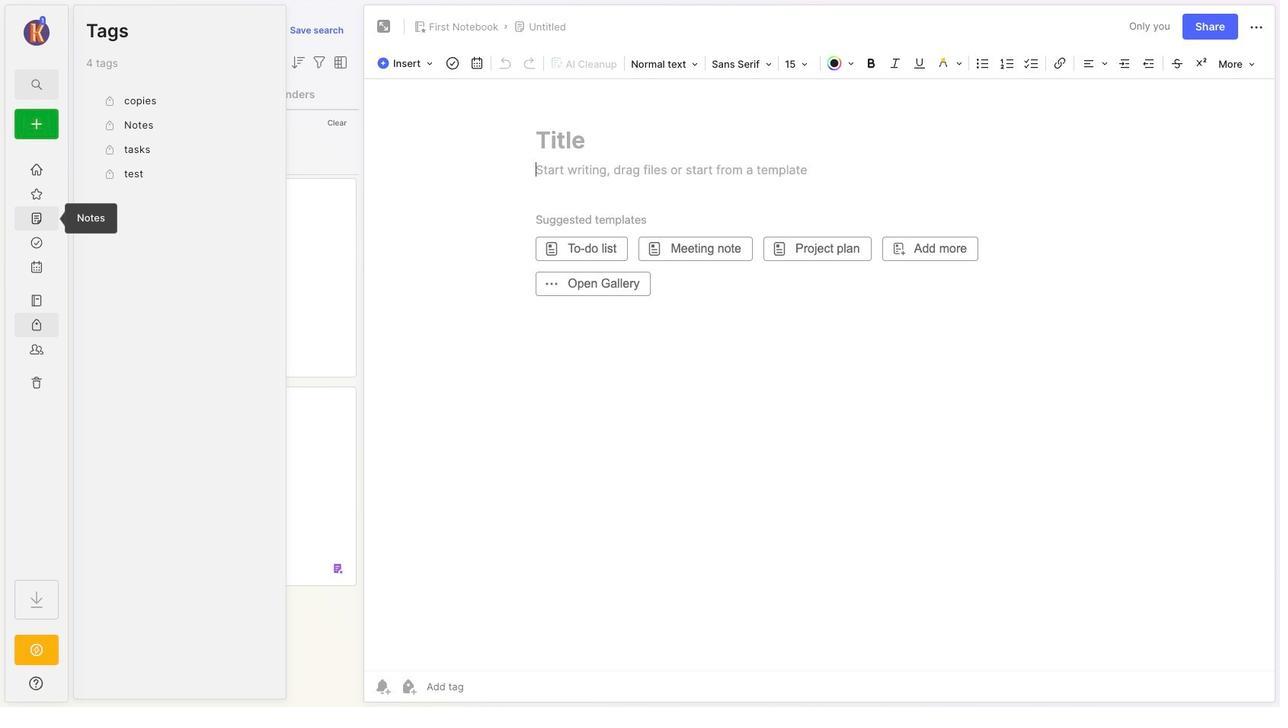 Task type: vqa. For each thing, say whether or not it's contained in the screenshot.
Note Window element
yes



Task type: describe. For each thing, give the bounding box(es) containing it.
checklist image
[[1021, 53, 1043, 74]]

indent image
[[1114, 53, 1136, 74]]

italic image
[[885, 53, 906, 74]]

Note Editor text field
[[364, 78, 1275, 671]]

bulleted list image
[[972, 53, 994, 74]]

expand note image
[[375, 18, 393, 36]]

tree inside main element
[[5, 149, 68, 567]]

heading level image
[[627, 53, 703, 73]]

main element
[[0, 0, 73, 708]]

numbered list image
[[997, 53, 1018, 74]]

alignment image
[[1076, 53, 1113, 74]]

insert image
[[373, 53, 441, 73]]

font family image
[[707, 53, 777, 73]]

Account field
[[5, 14, 68, 48]]

outdent image
[[1139, 53, 1160, 74]]

bold image
[[860, 53, 882, 74]]

superscript image
[[1191, 53, 1213, 74]]

upgrade image
[[27, 642, 46, 660]]

calendar event image
[[466, 53, 488, 74]]



Task type: locate. For each thing, give the bounding box(es) containing it.
font color image
[[822, 53, 859, 74]]

highlight image
[[932, 53, 967, 74]]

home image
[[29, 162, 44, 178]]

task image
[[442, 53, 463, 74]]

tab list
[[73, 79, 359, 110]]

add a reminder image
[[373, 678, 392, 697]]

tree
[[5, 149, 68, 567]]

note window element
[[364, 5, 1276, 703]]

strikethrough image
[[1167, 53, 1188, 74]]

font size image
[[780, 53, 819, 73]]

underline image
[[909, 53, 931, 74]]

click to expand image
[[67, 680, 78, 698]]

add tag image
[[399, 678, 418, 697]]

row group
[[86, 89, 274, 187]]

edit search image
[[27, 75, 46, 94]]

insert link image
[[1049, 53, 1071, 74]]

more image
[[1214, 53, 1260, 73]]

WHAT'S NEW field
[[5, 672, 68, 697]]



